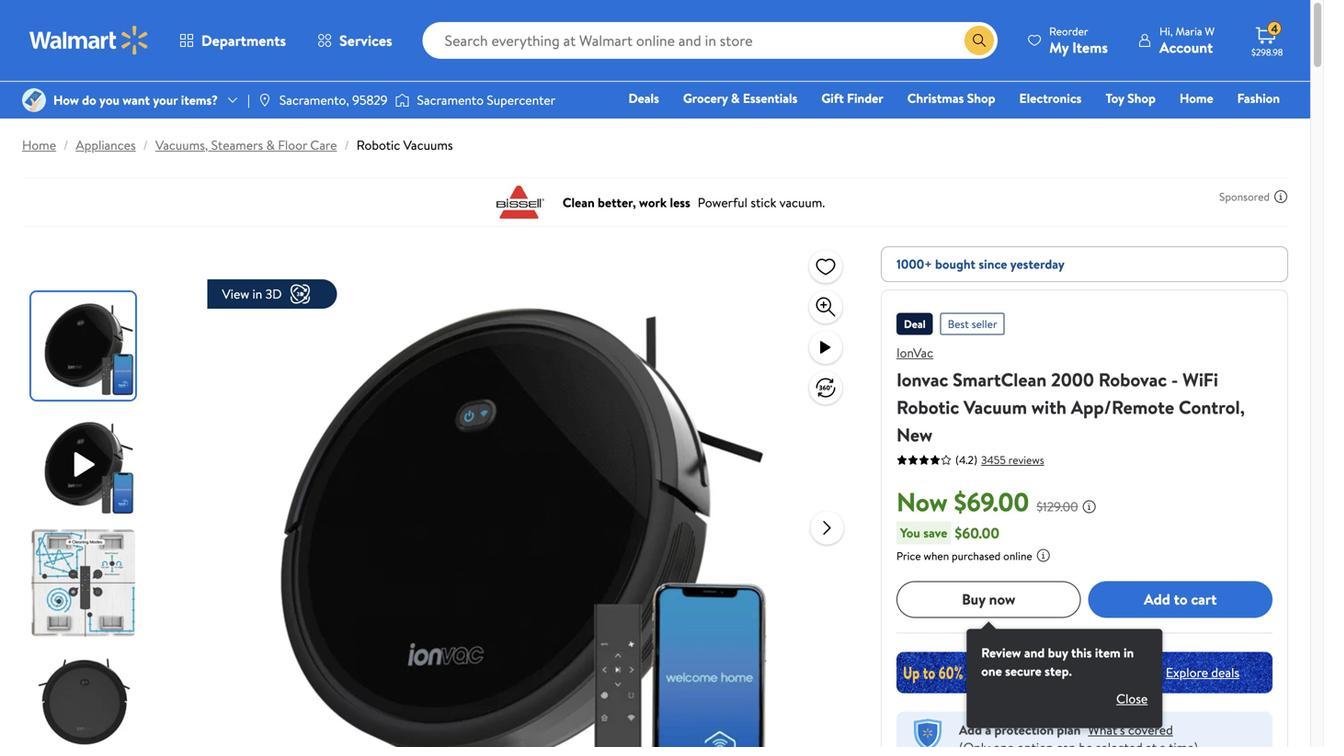 Task type: describe. For each thing, give the bounding box(es) containing it.
best seller
[[948, 316, 997, 332]]

add to favorites list, ionvac smartclean 2000 robovac - wifi robotic vacuum with app/remote control, new image
[[815, 255, 837, 278]]

fashion
[[1237, 89, 1280, 107]]

95829
[[352, 91, 388, 109]]

new
[[897, 422, 933, 448]]

you
[[99, 91, 119, 109]]

christmas
[[907, 89, 964, 107]]

and
[[1024, 644, 1045, 662]]

Search search field
[[423, 22, 998, 59]]

you save $60.00
[[900, 523, 1000, 543]]

smartclean
[[953, 367, 1047, 393]]

secure
[[1005, 662, 1042, 680]]

when
[[924, 548, 949, 564]]

 image for sacramento supercenter
[[395, 91, 410, 109]]

gift cards link
[[978, 114, 1053, 134]]

ionvac link
[[897, 344, 933, 362]]

0 horizontal spatial robotic
[[357, 136, 400, 154]]

grocery
[[683, 89, 728, 107]]

deals link
[[620, 88, 667, 108]]

toy
[[1106, 89, 1124, 107]]

 image for how do you want your items?
[[22, 88, 46, 112]]

buy now
[[962, 589, 1016, 610]]

cards
[[1012, 115, 1044, 133]]

toy shop
[[1106, 89, 1156, 107]]

yesterday
[[1010, 255, 1065, 273]]

grocery & essentials link
[[675, 88, 806, 108]]

ionvac
[[897, 344, 933, 362]]

$129.00
[[1037, 498, 1078, 516]]

robotic inside ionvac ionvac smartclean 2000 robovac - wifi robotic vacuum with app/remote control, new
[[897, 394, 959, 420]]

seller
[[972, 316, 997, 332]]

learn more about strikethrough prices image
[[1082, 500, 1097, 514]]

registry link
[[1060, 114, 1123, 134]]

1 / from the left
[[64, 136, 68, 154]]

3 / from the left
[[344, 136, 349, 154]]

close
[[1116, 690, 1148, 708]]

review
[[981, 644, 1021, 662]]

1000+
[[897, 255, 932, 273]]

ionvac smartclean 2000 robovac - wifi robotic vacuum with app/remote control, new image
[[207, 246, 796, 748]]

3455 reviews link
[[978, 452, 1044, 468]]

now $69.00
[[897, 484, 1029, 520]]

walmart+
[[1225, 115, 1280, 133]]

walmart image
[[29, 26, 149, 55]]

departments button
[[164, 18, 302, 63]]

control,
[[1179, 394, 1245, 420]]

price
[[897, 548, 921, 564]]

ionvac
[[897, 367, 948, 393]]

add for add a protection plan what's covered
[[959, 721, 982, 739]]

now
[[897, 484, 948, 520]]

fashion gift cards
[[986, 89, 1280, 133]]

in inside button
[[252, 285, 262, 303]]

online
[[1003, 548, 1032, 564]]

items?
[[181, 91, 218, 109]]

|
[[247, 91, 250, 109]]

cart
[[1191, 589, 1217, 610]]

deals
[[1211, 664, 1240, 682]]

what's
[[1088, 721, 1125, 739]]

add for add to cart
[[1144, 589, 1170, 610]]

with
[[1032, 394, 1067, 420]]

vacuums
[[403, 136, 453, 154]]

app/remote
[[1071, 394, 1174, 420]]

sacramento supercenter
[[417, 91, 556, 109]]

christmas shop link
[[899, 88, 1004, 108]]

in inside review and buy this item in one secure step.
[[1124, 644, 1134, 662]]

deal
[[904, 316, 926, 332]]

legal information image
[[1036, 548, 1051, 563]]

add to cart
[[1144, 589, 1217, 610]]

best
[[948, 316, 969, 332]]

christmas shop
[[907, 89, 995, 107]]

w
[[1205, 23, 1215, 39]]

next media item image
[[816, 517, 838, 539]]

sacramento
[[417, 91, 484, 109]]

appliances
[[76, 136, 136, 154]]

2000
[[1051, 367, 1094, 393]]

gift inside fashion gift cards
[[986, 115, 1009, 133]]

now
[[989, 589, 1016, 610]]

appliances link
[[76, 136, 136, 154]]

$60.00
[[955, 523, 1000, 543]]

2 / from the left
[[143, 136, 148, 154]]

essentials
[[743, 89, 798, 107]]

gift finder
[[821, 89, 883, 107]]

1000+ bought since yesterday
[[897, 255, 1065, 273]]

explore deals
[[1166, 664, 1240, 682]]

buy now button
[[897, 581, 1081, 618]]

services button
[[302, 18, 408, 63]]

ionvac ionvac smartclean 2000 robovac - wifi robotic vacuum with app/remote control, new
[[897, 344, 1245, 448]]

toy shop link
[[1097, 88, 1164, 108]]

view video image
[[815, 337, 837, 359]]

ionvac smartclean 2000 robovac - wifi robotic vacuum with app/remote control, new - image 4 of 14 image
[[31, 648, 139, 748]]

registry
[[1068, 115, 1115, 133]]



Task type: locate. For each thing, give the bounding box(es) containing it.
ad disclaimer and feedback image
[[1274, 189, 1288, 204]]

shop right toy
[[1127, 89, 1156, 107]]

/ left appliances link
[[64, 136, 68, 154]]

items
[[1072, 37, 1108, 57]]

add inside button
[[1144, 589, 1170, 610]]

home for home / appliances / vacuums, steamers & floor care / robotic vacuums
[[22, 136, 56, 154]]

item
[[1095, 644, 1121, 662]]

home down how
[[22, 136, 56, 154]]

electronics
[[1019, 89, 1082, 107]]

sacramento, 95829
[[279, 91, 388, 109]]

how do you want your items?
[[53, 91, 218, 109]]

 image right | on the left top of the page
[[257, 93, 272, 108]]

explore
[[1166, 664, 1208, 682]]

deals
[[628, 89, 659, 107]]

add left to
[[1144, 589, 1170, 610]]

1 horizontal spatial add
[[1144, 589, 1170, 610]]

want
[[123, 91, 150, 109]]

how
[[53, 91, 79, 109]]

gift
[[821, 89, 844, 107], [986, 115, 1009, 133]]

walmart+ link
[[1217, 114, 1288, 134]]

1 horizontal spatial robotic
[[897, 394, 959, 420]]

& left the floor at the left top of the page
[[266, 136, 275, 154]]

$298.98
[[1251, 46, 1283, 58]]

shop for toy shop
[[1127, 89, 1156, 107]]

add to cart button
[[1088, 581, 1273, 618]]

grocery & essentials
[[683, 89, 798, 107]]

supercenter
[[487, 91, 556, 109]]

home / appliances / vacuums, steamers & floor care / robotic vacuums
[[22, 136, 453, 154]]

0 vertical spatial add
[[1144, 589, 1170, 610]]

add
[[1144, 589, 1170, 610], [959, 721, 982, 739]]

step.
[[1045, 662, 1072, 680]]

reorder
[[1049, 23, 1088, 39]]

fashion link
[[1229, 88, 1288, 108]]

search icon image
[[972, 33, 987, 48]]

services
[[339, 30, 392, 51]]

add left 'a'
[[959, 721, 982, 739]]

in right item
[[1124, 644, 1134, 662]]

one debit link
[[1131, 114, 1209, 134]]

&
[[731, 89, 740, 107], [266, 136, 275, 154]]

your
[[153, 91, 178, 109]]

robotic vacuums link
[[357, 136, 453, 154]]

1 horizontal spatial home
[[1180, 89, 1213, 107]]

1 vertical spatial robotic
[[897, 394, 959, 420]]

1 horizontal spatial  image
[[257, 93, 272, 108]]

wpp logo image
[[911, 719, 944, 748]]

home link down how
[[22, 136, 56, 154]]

1 horizontal spatial &
[[731, 89, 740, 107]]

purchased
[[952, 548, 1001, 564]]

0 horizontal spatial shop
[[967, 89, 995, 107]]

Walmart Site-Wide search field
[[423, 22, 998, 59]]

bought
[[935, 255, 976, 273]]

1 vertical spatial home link
[[22, 136, 56, 154]]

0 horizontal spatial home link
[[22, 136, 56, 154]]

0 vertical spatial in
[[252, 285, 262, 303]]

0 horizontal spatial  image
[[22, 88, 46, 112]]

robotic down the 95829
[[357, 136, 400, 154]]

ionvac smartclean 2000 robovac - wifi robotic vacuum with app/remote control, new - image 2 of 14 image
[[31, 411, 139, 519]]

shop
[[967, 89, 995, 107], [1127, 89, 1156, 107]]

shop inside "toy shop" link
[[1127, 89, 1156, 107]]

close button
[[1102, 684, 1163, 714]]

1 shop from the left
[[967, 89, 995, 107]]

 image
[[22, 88, 46, 112], [395, 91, 410, 109], [257, 93, 272, 108]]

gift left cards
[[986, 115, 1009, 133]]

shop up gift cards link
[[967, 89, 995, 107]]

price when purchased online
[[897, 548, 1032, 564]]

view 360 image image
[[816, 378, 835, 398]]

/ left the vacuums,
[[143, 136, 148, 154]]

home up debit in the right of the page
[[1180, 89, 1213, 107]]

sponsored
[[1219, 189, 1270, 205]]

reorder my items
[[1049, 23, 1108, 57]]

view
[[222, 285, 249, 303]]

1 horizontal spatial in
[[1124, 644, 1134, 662]]

in left 3d
[[252, 285, 262, 303]]

home link up debit in the right of the page
[[1171, 88, 1222, 108]]

buy
[[962, 589, 986, 610]]

1 horizontal spatial /
[[143, 136, 148, 154]]

vacuums,
[[155, 136, 208, 154]]

robovac
[[1099, 367, 1167, 393]]

review and buy this item in one secure step.
[[981, 644, 1134, 680]]

0 vertical spatial home link
[[1171, 88, 1222, 108]]

home link
[[1171, 88, 1222, 108], [22, 136, 56, 154]]

(4.2)
[[955, 452, 978, 468]]

1 horizontal spatial shop
[[1127, 89, 1156, 107]]

steamers
[[211, 136, 263, 154]]

0 horizontal spatial /
[[64, 136, 68, 154]]

sacramento,
[[279, 91, 349, 109]]

departments
[[201, 30, 286, 51]]

reviews
[[1009, 452, 1044, 468]]

2 shop from the left
[[1127, 89, 1156, 107]]

view in 3d button
[[207, 280, 337, 309]]

debit
[[1170, 115, 1201, 133]]

one debit
[[1139, 115, 1201, 133]]

home for home
[[1180, 89, 1213, 107]]

 image left how
[[22, 88, 46, 112]]

a
[[985, 721, 991, 739]]

3455
[[981, 452, 1006, 468]]

finder
[[847, 89, 883, 107]]

1 vertical spatial add
[[959, 721, 982, 739]]

view in 3d
[[222, 285, 282, 303]]

3d
[[265, 285, 282, 303]]

save
[[923, 524, 948, 542]]

up to sixty percent off deals. shop now. image
[[897, 652, 1273, 694]]

you
[[900, 524, 920, 542]]

protection
[[994, 721, 1054, 739]]

ionvac smartclean 2000 robovac - wifi robotic vacuum with app/remote control, new - image 1 of 14 image
[[31, 292, 139, 400]]

to
[[1174, 589, 1188, 610]]

2 horizontal spatial /
[[344, 136, 349, 154]]

gift left the finder at the right of the page
[[821, 89, 844, 107]]

home
[[1180, 89, 1213, 107], [22, 136, 56, 154]]

robotic down ionvac
[[897, 394, 959, 420]]

vacuums, steamers & floor care link
[[155, 136, 337, 154]]

 image right the 95829
[[395, 91, 410, 109]]

zoom image modal image
[[815, 296, 837, 318]]

1 vertical spatial gift
[[986, 115, 1009, 133]]

1 vertical spatial &
[[266, 136, 275, 154]]

0 vertical spatial &
[[731, 89, 740, 107]]

shop for christmas shop
[[967, 89, 995, 107]]

one
[[981, 662, 1002, 680]]

maria
[[1176, 23, 1202, 39]]

floor
[[278, 136, 307, 154]]

0 horizontal spatial in
[[252, 285, 262, 303]]

1 horizontal spatial gift
[[986, 115, 1009, 133]]

hi, maria w account
[[1159, 23, 1215, 57]]

my
[[1049, 37, 1069, 57]]

covered
[[1128, 721, 1173, 739]]

0 horizontal spatial &
[[266, 136, 275, 154]]

 image for sacramento, 95829
[[257, 93, 272, 108]]

vacuum
[[964, 394, 1027, 420]]

0 horizontal spatial home
[[22, 136, 56, 154]]

explore deals link
[[1158, 657, 1247, 689]]

0 horizontal spatial gift
[[821, 89, 844, 107]]

0 vertical spatial robotic
[[357, 136, 400, 154]]

electronics link
[[1011, 88, 1090, 108]]

do
[[82, 91, 96, 109]]

1 vertical spatial home
[[22, 136, 56, 154]]

0 vertical spatial gift
[[821, 89, 844, 107]]

1 vertical spatial in
[[1124, 644, 1134, 662]]

this
[[1071, 644, 1092, 662]]

0 vertical spatial home
[[1180, 89, 1213, 107]]

0 horizontal spatial add
[[959, 721, 982, 739]]

1 horizontal spatial home link
[[1171, 88, 1222, 108]]

since
[[979, 255, 1007, 273]]

ionvac smartclean 2000 robovac - wifi robotic vacuum with app/remote control, new - image 3 of 14 image
[[31, 530, 139, 637]]

-
[[1171, 367, 1178, 393]]

2 horizontal spatial  image
[[395, 91, 410, 109]]

& right grocery on the right
[[731, 89, 740, 107]]

/ right care
[[344, 136, 349, 154]]

shop inside christmas shop link
[[967, 89, 995, 107]]



Task type: vqa. For each thing, say whether or not it's contained in the screenshot.
Protection
yes



